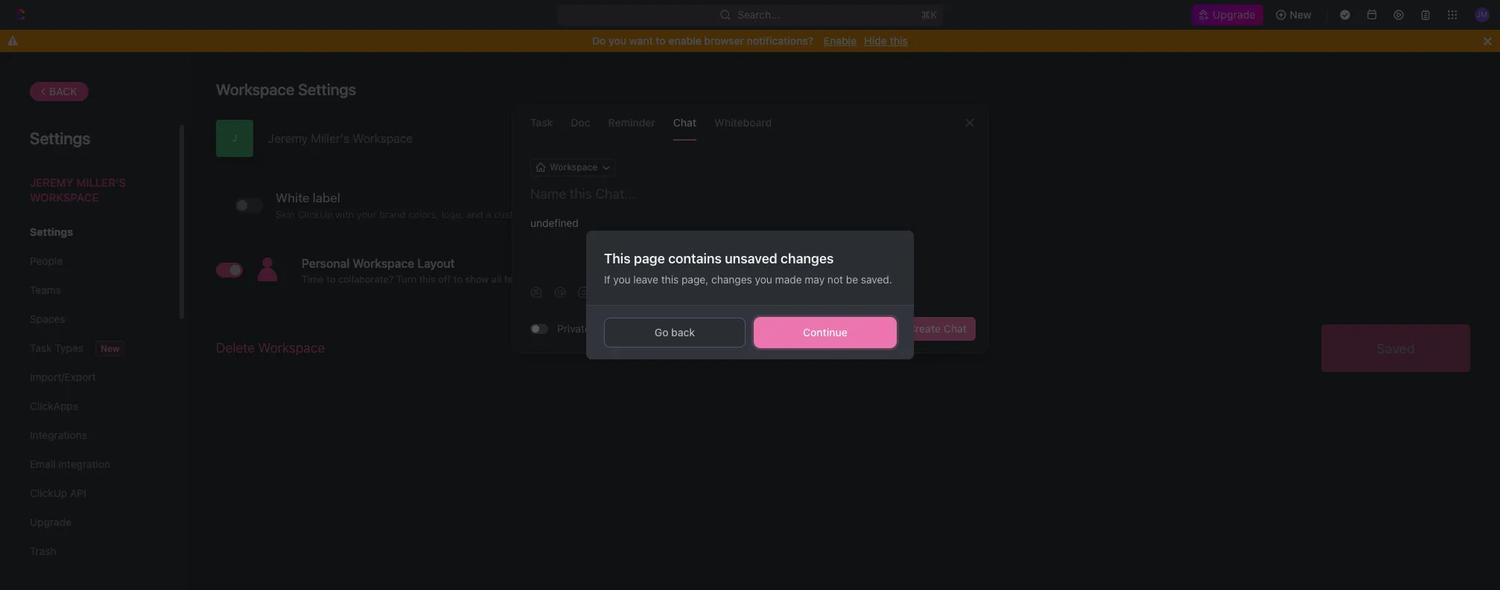 Task type: describe. For each thing, give the bounding box(es) containing it.
0 horizontal spatial to
[[327, 273, 336, 285]]

Team Na﻿me text field
[[268, 120, 1470, 154]]

j
[[232, 133, 237, 144]]

upgrade inside "settings" element
[[30, 516, 72, 529]]

2 horizontal spatial to
[[656, 34, 666, 47]]

your
[[357, 208, 377, 220]]

made
[[775, 273, 802, 286]]

delete workspace
[[216, 340, 325, 356]]

saved.
[[861, 273, 892, 286]]

private
[[557, 323, 590, 335]]

do
[[592, 34, 606, 47]]

show
[[465, 273, 489, 285]]

spaces link
[[30, 307, 148, 332]]

be
[[846, 273, 858, 286]]

off
[[438, 273, 451, 285]]

0 vertical spatial changes
[[781, 251, 834, 267]]

0 horizontal spatial changes
[[711, 273, 752, 286]]

dialog containing task
[[512, 104, 989, 354]]

collaborate?
[[338, 273, 394, 285]]

clickup api
[[30, 487, 86, 500]]

settings link
[[30, 220, 148, 245]]

may
[[805, 273, 825, 286]]

logo,
[[441, 208, 464, 220]]

undefined
[[530, 217, 579, 229]]

designed
[[544, 273, 585, 285]]

clickup inside clickup api link
[[30, 487, 67, 500]]

jeremy miller's workspace
[[30, 176, 126, 204]]

this
[[604, 251, 631, 267]]

back link
[[30, 82, 88, 101]]

enable
[[824, 34, 857, 47]]

api
[[70, 487, 86, 500]]

0 vertical spatial settings
[[298, 80, 356, 98]]

clickapps link
[[30, 394, 148, 419]]

skin
[[276, 208, 295, 220]]

page
[[634, 251, 665, 267]]

whiteboard button
[[714, 105, 772, 140]]

this page contains unsaved changes if you leave this page, changes you made may not be saved.
[[604, 251, 892, 286]]

⌘k
[[921, 8, 938, 21]]

task for task
[[530, 116, 553, 128]]

go
[[655, 326, 669, 339]]

workspace up j
[[216, 80, 294, 98]]

new inside 'button'
[[1290, 8, 1312, 21]]

turn
[[396, 273, 417, 285]]

continue
[[803, 326, 848, 339]]

1 vertical spatial upgrade link
[[30, 510, 148, 536]]

features
[[504, 273, 541, 285]]

task button
[[530, 105, 553, 140]]

delete
[[216, 340, 255, 356]]

want
[[629, 34, 653, 47]]

this inside this page contains unsaved changes if you leave this page, changes you made may not be saved.
[[661, 273, 679, 286]]

a
[[486, 208, 491, 220]]

workspace inside jeremy miller's workspace
[[30, 190, 99, 204]]

trash
[[30, 545, 56, 558]]

back inside "settings" element
[[49, 85, 77, 98]]

this page contains unsaved changes dialog
[[586, 231, 914, 360]]

saved
[[1377, 341, 1415, 356]]

integrations
[[30, 429, 87, 442]]

white label skin clickup with your brand colors, logo, and a custom url.
[[276, 190, 551, 220]]

white
[[276, 190, 310, 205]]

notifications?
[[747, 34, 813, 47]]

custom
[[494, 208, 527, 220]]

layout
[[417, 257, 455, 270]]

search...
[[738, 8, 780, 21]]

email integration
[[30, 458, 110, 471]]

productivity.
[[629, 273, 685, 285]]

import/export
[[30, 371, 96, 384]]

clickup inside white label skin clickup with your brand colors, logo, and a custom url.
[[298, 208, 333, 220]]

with
[[335, 208, 354, 220]]

label
[[313, 190, 340, 205]]

create chat
[[908, 323, 967, 335]]

and
[[466, 208, 483, 220]]

if
[[604, 273, 610, 286]]

all
[[492, 273, 502, 285]]



Task type: vqa. For each thing, say whether or not it's contained in the screenshot.
rightmost Projects link
no



Task type: locate. For each thing, give the bounding box(es) containing it.
colors,
[[408, 208, 439, 220]]

1 vertical spatial task
[[30, 342, 52, 355]]

integration
[[58, 458, 110, 471]]

1 horizontal spatial upgrade link
[[1192, 4, 1263, 25]]

whiteboard
[[714, 116, 772, 128]]

0 vertical spatial task
[[530, 116, 553, 128]]

people link
[[30, 249, 148, 274]]

doc
[[571, 116, 590, 128]]

changes up may at the top
[[781, 251, 834, 267]]

0 vertical spatial upgrade link
[[1192, 4, 1263, 25]]

personal
[[302, 257, 350, 270]]

1 horizontal spatial new
[[1290, 8, 1312, 21]]

team
[[603, 273, 626, 285]]

go back
[[655, 326, 695, 339]]

workspace inside button
[[258, 340, 325, 356]]

back inside button
[[671, 326, 695, 339]]

chat right the create
[[944, 323, 967, 335]]

reminder
[[608, 116, 655, 128]]

changes down unsaved
[[711, 273, 752, 286]]

0 vertical spatial new
[[1290, 8, 1312, 21]]

1 vertical spatial new
[[101, 343, 120, 355]]

workspace
[[216, 80, 294, 98], [30, 190, 99, 204], [353, 257, 414, 270], [258, 340, 325, 356]]

1 vertical spatial settings
[[30, 129, 90, 148]]

0 horizontal spatial clickup
[[30, 487, 67, 500]]

upgrade down the clickup api
[[30, 516, 72, 529]]

saved button
[[1321, 325, 1470, 372]]

upgrade link left new 'button'
[[1192, 4, 1263, 25]]

workspace down the jeremy
[[30, 190, 99, 204]]

0 horizontal spatial back
[[49, 85, 77, 98]]

0 horizontal spatial this
[[419, 273, 436, 285]]

you
[[609, 34, 627, 47], [613, 273, 631, 286], [755, 273, 772, 286]]

brand
[[379, 208, 406, 220]]

you right "do"
[[609, 34, 627, 47]]

1 horizontal spatial chat
[[944, 323, 967, 335]]

clickapps
[[30, 400, 78, 413]]

2 vertical spatial settings
[[30, 226, 73, 238]]

new
[[1290, 8, 1312, 21], [101, 343, 120, 355]]

you down unsaved
[[755, 273, 772, 286]]

leave
[[633, 273, 658, 286]]

clickup
[[298, 208, 333, 220], [30, 487, 67, 500]]

0 vertical spatial clickup
[[298, 208, 333, 220]]

task inside "settings" element
[[30, 342, 52, 355]]

jeremy
[[30, 176, 73, 189]]

1 vertical spatial upgrade
[[30, 516, 72, 529]]

new inside "settings" element
[[101, 343, 120, 355]]

this right hide at the right top
[[890, 34, 908, 47]]

upgrade left new 'button'
[[1213, 8, 1256, 21]]

you right if
[[613, 273, 631, 286]]

integrations link
[[30, 423, 148, 448]]

for
[[588, 273, 601, 285]]

this inside personal workspace layout time to collaborate? turn this off to show all features designed for team productivity.
[[419, 273, 436, 285]]

create chat button
[[899, 317, 976, 341]]

task left doc
[[530, 116, 553, 128]]

task for task types
[[30, 342, 52, 355]]

workspace up collaborate?
[[353, 257, 414, 270]]

1 vertical spatial clickup
[[30, 487, 67, 500]]

miller's
[[76, 176, 126, 189]]

go back button
[[604, 318, 746, 348]]

page,
[[682, 273, 709, 286]]

1 horizontal spatial back
[[671, 326, 695, 339]]

0 vertical spatial upgrade
[[1213, 8, 1256, 21]]

0 horizontal spatial new
[[101, 343, 120, 355]]

spaces
[[30, 313, 65, 326]]

clickup api link
[[30, 481, 148, 507]]

clickup left api on the bottom left of the page
[[30, 487, 67, 500]]

Name this Chat... field
[[513, 185, 988, 203]]

0 horizontal spatial task
[[30, 342, 52, 355]]

email integration link
[[30, 452, 148, 477]]

task
[[530, 116, 553, 128], [30, 342, 52, 355]]

1 horizontal spatial upgrade
[[1213, 8, 1256, 21]]

chat button
[[673, 105, 697, 140]]

this
[[890, 34, 908, 47], [419, 273, 436, 285], [661, 273, 679, 286]]

not
[[828, 273, 843, 286]]

task left types
[[30, 342, 52, 355]]

1 vertical spatial chat
[[944, 323, 967, 335]]

clickup down label
[[298, 208, 333, 220]]

back
[[49, 85, 77, 98], [671, 326, 695, 339]]

delete workspace button
[[216, 332, 325, 365]]

hide
[[864, 34, 887, 47]]

email
[[30, 458, 55, 471]]

do you want to enable browser notifications? enable hide this
[[592, 34, 908, 47]]

task types
[[30, 342, 83, 355]]

contains
[[668, 251, 722, 267]]

trash link
[[30, 539, 148, 565]]

personal workspace layout time to collaborate? turn this off to show all features designed for team productivity.
[[302, 257, 685, 285]]

teams
[[30, 284, 61, 296]]

upgrade link
[[1192, 4, 1263, 25], [30, 510, 148, 536]]

doc button
[[571, 105, 590, 140]]

chat
[[673, 116, 697, 128], [944, 323, 967, 335]]

workspace settings
[[216, 80, 356, 98]]

browser
[[704, 34, 744, 47]]

2 horizontal spatial this
[[890, 34, 908, 47]]

upgrade
[[1213, 8, 1256, 21], [30, 516, 72, 529]]

1 horizontal spatial to
[[454, 273, 463, 285]]

to
[[656, 34, 666, 47], [327, 273, 336, 285], [454, 273, 463, 285]]

workspace inside personal workspace layout time to collaborate? turn this off to show all features designed for team productivity.
[[353, 257, 414, 270]]

to right off
[[454, 273, 463, 285]]

this right leave
[[661, 273, 679, 286]]

0 vertical spatial back
[[49, 85, 77, 98]]

teams link
[[30, 278, 148, 303]]

1 vertical spatial back
[[671, 326, 695, 339]]

dialog
[[512, 104, 989, 354]]

types
[[55, 342, 83, 355]]

chat inside button
[[944, 323, 967, 335]]

import/export link
[[30, 365, 148, 390]]

people
[[30, 255, 63, 267]]

url.
[[530, 208, 551, 220]]

time
[[302, 273, 324, 285]]

0 vertical spatial chat
[[673, 116, 697, 128]]

settings element
[[0, 52, 186, 591]]

new button
[[1269, 3, 1321, 27]]

enable
[[669, 34, 702, 47]]

chat right reminder
[[673, 116, 697, 128]]

1 horizontal spatial clickup
[[298, 208, 333, 220]]

this left off
[[419, 273, 436, 285]]

to right want
[[656, 34, 666, 47]]

upgrade link down clickup api link
[[30, 510, 148, 536]]

unsaved
[[725, 251, 778, 267]]

continue button
[[755, 318, 896, 348]]

create
[[908, 323, 941, 335]]

task inside dialog
[[530, 116, 553, 128]]

1 vertical spatial changes
[[711, 273, 752, 286]]

reminder button
[[608, 105, 655, 140]]

0 horizontal spatial upgrade link
[[30, 510, 148, 536]]

1 horizontal spatial task
[[530, 116, 553, 128]]

settings inside settings link
[[30, 226, 73, 238]]

0 horizontal spatial chat
[[673, 116, 697, 128]]

to down personal
[[327, 273, 336, 285]]

0 horizontal spatial upgrade
[[30, 516, 72, 529]]

workspace right delete
[[258, 340, 325, 356]]

1 horizontal spatial this
[[661, 273, 679, 286]]

1 horizontal spatial changes
[[781, 251, 834, 267]]



